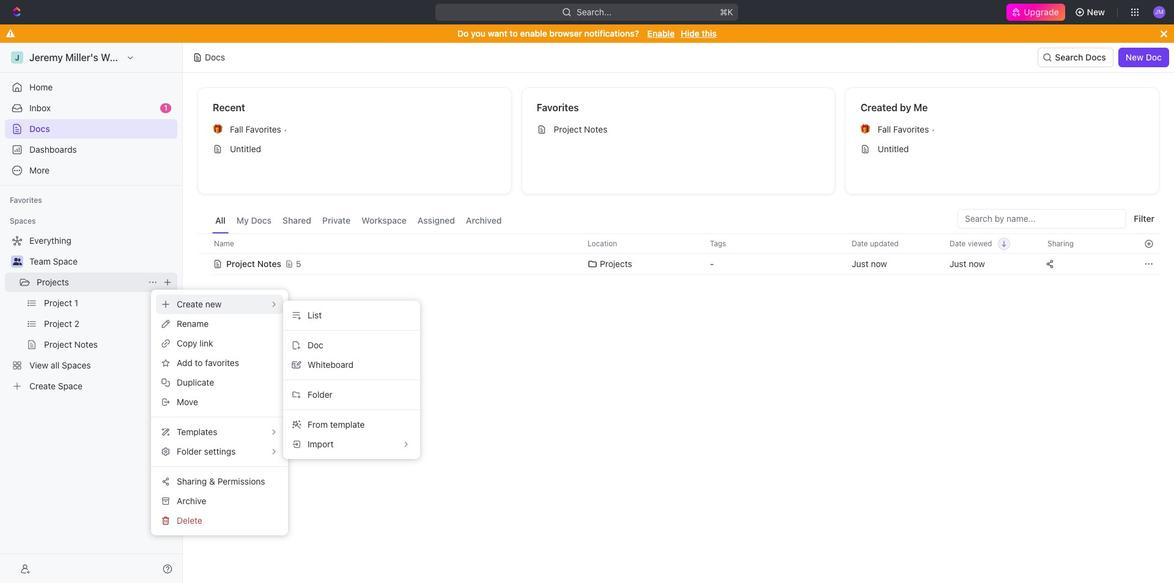 Task type: locate. For each thing, give the bounding box(es) containing it.
2 untitled from the left
[[878, 144, 909, 154]]

1 fall favorites • from the left
[[230, 124, 287, 135]]

new right search docs
[[1126, 52, 1144, 62]]

import button
[[288, 435, 415, 455]]

fall favorites • down recent on the left top of page
[[230, 124, 287, 135]]

to inside the add to favorites 'link'
[[195, 358, 203, 368]]

notifications?
[[585, 28, 639, 39]]

just now down date updated button
[[852, 259, 888, 269]]

fall favorites • down by
[[878, 124, 936, 135]]

0 horizontal spatial project notes
[[226, 259, 281, 269]]

0 horizontal spatial project
[[226, 259, 255, 269]]

do you want to enable browser notifications? enable hide this
[[458, 28, 717, 39]]

docs up recent on the left top of page
[[205, 52, 225, 62]]

1 untitled link from the left
[[208, 139, 501, 159]]

•
[[284, 124, 287, 134], [932, 124, 936, 134]]

sharing inside row
[[1048, 239, 1074, 248]]

sharing for sharing & permissions
[[177, 477, 207, 487]]

fall down created
[[878, 124, 891, 135]]

new doc button
[[1119, 48, 1170, 67]]

fall for recent
[[230, 124, 243, 135]]

1 just from the left
[[852, 259, 869, 269]]

notes inside row
[[257, 259, 281, 269]]

project notes inside row
[[226, 259, 281, 269]]

fall favorites • for recent
[[230, 124, 287, 135]]

fall down recent on the left top of page
[[230, 124, 243, 135]]

date viewed
[[950, 239, 993, 248]]

0 vertical spatial doc
[[1146, 52, 1162, 62]]

projects
[[600, 259, 632, 269], [37, 277, 69, 288]]

1 horizontal spatial doc
[[1146, 52, 1162, 62]]

2 row from the top
[[198, 252, 1160, 277]]

0 vertical spatial sharing
[[1048, 239, 1074, 248]]

notes
[[584, 124, 608, 135], [257, 259, 281, 269]]

1 horizontal spatial •
[[932, 124, 936, 134]]

now down date updated button
[[871, 259, 888, 269]]

1 horizontal spatial now
[[969, 259, 985, 269]]

0 vertical spatial to
[[510, 28, 518, 39]]

date left updated
[[852, 239, 868, 248]]

1 horizontal spatial projects
[[600, 259, 632, 269]]

sharing & permissions
[[177, 477, 265, 487]]

🎁 for recent
[[213, 125, 223, 134]]

2 now from the left
[[969, 259, 985, 269]]

0 vertical spatial notes
[[584, 124, 608, 135]]

docs down the inbox
[[29, 124, 50, 134]]

1 horizontal spatial just
[[950, 259, 967, 269]]

cell
[[198, 253, 211, 275]]

new button
[[1070, 2, 1113, 22]]

just down date updated button
[[852, 259, 869, 269]]

workspace
[[362, 215, 407, 226]]

1 horizontal spatial to
[[510, 28, 518, 39]]

rename
[[177, 319, 209, 329]]

Search by name... text field
[[965, 210, 1120, 228]]

&
[[209, 477, 215, 487]]

to right want on the left
[[510, 28, 518, 39]]

created
[[861, 102, 898, 113]]

2 fall from the left
[[878, 124, 891, 135]]

0 horizontal spatial untitled link
[[208, 139, 501, 159]]

1 vertical spatial doc
[[308, 340, 324, 351]]

browser
[[550, 28, 582, 39]]

hide
[[681, 28, 700, 39]]

🎁 for created by me
[[861, 125, 871, 134]]

0 vertical spatial new
[[1088, 7, 1105, 17]]

1 fall from the left
[[230, 124, 243, 135]]

date for date viewed
[[950, 239, 966, 248]]

2 fall favorites • from the left
[[878, 124, 936, 135]]

date for date updated
[[852, 239, 868, 248]]

untitled for recent
[[230, 144, 261, 154]]

to right add
[[195, 358, 203, 368]]

1 vertical spatial sharing
[[177, 477, 207, 487]]

1 date from the left
[[852, 239, 868, 248]]

tree inside sidebar navigation
[[5, 231, 177, 396]]

add
[[177, 358, 193, 368]]

projects down location
[[600, 259, 632, 269]]

my
[[237, 215, 249, 226]]

fall
[[230, 124, 243, 135], [878, 124, 891, 135]]

1 horizontal spatial date
[[950, 239, 966, 248]]

• for created by me
[[932, 124, 936, 134]]

0 vertical spatial projects
[[600, 259, 632, 269]]

1 horizontal spatial sharing
[[1048, 239, 1074, 248]]

2 date from the left
[[950, 239, 966, 248]]

🎁 down created
[[861, 125, 871, 134]]

0 horizontal spatial fall favorites •
[[230, 124, 287, 135]]

docs inside button
[[251, 215, 272, 226]]

0 horizontal spatial untitled
[[230, 144, 261, 154]]

enable
[[520, 28, 547, 39]]

location
[[588, 239, 618, 248]]

workspace button
[[359, 209, 410, 234]]

docs right the search
[[1086, 52, 1107, 62]]

1 horizontal spatial project notes
[[554, 124, 608, 135]]

docs
[[205, 52, 225, 62], [1086, 52, 1107, 62], [29, 124, 50, 134], [251, 215, 272, 226]]

0 horizontal spatial now
[[871, 259, 888, 269]]

untitled down 'created by me'
[[878, 144, 909, 154]]

1 horizontal spatial notes
[[584, 124, 608, 135]]

untitled link for recent
[[208, 139, 501, 159]]

0 horizontal spatial •
[[284, 124, 287, 134]]

viewed
[[968, 239, 993, 248]]

1 horizontal spatial new
[[1126, 52, 1144, 62]]

1 now from the left
[[871, 259, 888, 269]]

1 • from the left
[[284, 124, 287, 134]]

sharing for sharing
[[1048, 239, 1074, 248]]

sharing inside sharing & permissions link
[[177, 477, 207, 487]]

shared
[[283, 215, 311, 226]]

now down the date viewed button
[[969, 259, 985, 269]]

create
[[177, 299, 203, 310]]

1 horizontal spatial fall favorites •
[[878, 124, 936, 135]]

0 horizontal spatial just now
[[852, 259, 888, 269]]

0 vertical spatial project
[[554, 124, 582, 135]]

row containing name
[[198, 234, 1160, 254]]

fall for created by me
[[878, 124, 891, 135]]

date left viewed
[[950, 239, 966, 248]]

sharing up archive
[[177, 477, 207, 487]]

0 horizontal spatial 🎁
[[213, 125, 223, 134]]

1 row from the top
[[198, 234, 1160, 254]]

0 horizontal spatial projects
[[37, 277, 69, 288]]

project notes
[[554, 124, 608, 135], [226, 259, 281, 269]]

date viewed button
[[943, 234, 1011, 253]]

folder button
[[288, 385, 415, 405]]

fall favorites •
[[230, 124, 287, 135], [878, 124, 936, 135]]

0 horizontal spatial notes
[[257, 259, 281, 269]]

favorites inside button
[[10, 196, 42, 205]]

1 vertical spatial to
[[195, 358, 203, 368]]

just down date viewed
[[950, 259, 967, 269]]

from
[[308, 420, 328, 430]]

notes inside project notes link
[[584, 124, 608, 135]]

1 horizontal spatial untitled link
[[856, 139, 1150, 159]]

0 horizontal spatial date
[[852, 239, 868, 248]]

untitled link
[[208, 139, 501, 159], [856, 139, 1150, 159]]

0 horizontal spatial to
[[195, 358, 203, 368]]

untitled
[[230, 144, 261, 154], [878, 144, 909, 154]]

0 horizontal spatial fall
[[230, 124, 243, 135]]

-
[[710, 259, 714, 269]]

untitled down recent on the left top of page
[[230, 144, 261, 154]]

row down tags
[[198, 252, 1160, 277]]

sharing
[[1048, 239, 1074, 248], [177, 477, 207, 487]]

new up search docs
[[1088, 7, 1105, 17]]

private button
[[319, 209, 354, 234]]

sharing down search by name... text box
[[1048, 239, 1074, 248]]

1 horizontal spatial untitled
[[878, 144, 909, 154]]

1 🎁 from the left
[[213, 125, 223, 134]]

row containing project notes
[[198, 252, 1160, 277]]

list
[[308, 310, 322, 321]]

doc button
[[288, 336, 415, 355]]

2 🎁 from the left
[[861, 125, 871, 134]]

2 • from the left
[[932, 124, 936, 134]]

1 untitled from the left
[[230, 144, 261, 154]]

from template
[[308, 420, 365, 430]]

0 horizontal spatial sharing
[[177, 477, 207, 487]]

docs inside sidebar navigation
[[29, 124, 50, 134]]

new doc
[[1126, 52, 1162, 62]]

1 horizontal spatial fall
[[878, 124, 891, 135]]

projects down the team space
[[37, 277, 69, 288]]

date updated
[[852, 239, 899, 248]]

doc
[[1146, 52, 1162, 62], [308, 340, 324, 351]]

0 horizontal spatial doc
[[308, 340, 324, 351]]

tree containing team space
[[5, 231, 177, 396]]

all
[[215, 215, 226, 226]]

column header
[[198, 234, 211, 254]]

1 horizontal spatial just now
[[950, 259, 985, 269]]

🎁 down recent on the left top of page
[[213, 125, 223, 134]]

1 vertical spatial projects
[[37, 277, 69, 288]]

1 vertical spatial notes
[[257, 259, 281, 269]]

table containing project notes
[[198, 234, 1160, 277]]

0 horizontal spatial just
[[852, 259, 869, 269]]

new
[[1088, 7, 1105, 17], [1126, 52, 1144, 62]]

1 vertical spatial project
[[226, 259, 255, 269]]

private
[[322, 215, 351, 226]]

row
[[198, 234, 1160, 254], [198, 252, 1160, 277]]

new for new doc
[[1126, 52, 1144, 62]]

2 untitled link from the left
[[856, 139, 1150, 159]]

just now down date viewed
[[950, 259, 985, 269]]

tree
[[5, 231, 177, 396]]

1 vertical spatial new
[[1126, 52, 1144, 62]]

projects inside "tree"
[[37, 277, 69, 288]]

docs right my
[[251, 215, 272, 226]]

untitled for created by me
[[878, 144, 909, 154]]

tab list
[[212, 209, 505, 234]]

row up the -
[[198, 234, 1160, 254]]

date
[[852, 239, 868, 248], [950, 239, 966, 248]]

shared button
[[280, 209, 314, 234]]

0 horizontal spatial new
[[1088, 7, 1105, 17]]

by
[[900, 102, 912, 113]]

archived
[[466, 215, 502, 226]]

just
[[852, 259, 869, 269], [950, 259, 967, 269]]

1 vertical spatial project notes
[[226, 259, 281, 269]]

table
[[198, 234, 1160, 277]]

1 horizontal spatial 🎁
[[861, 125, 871, 134]]

home
[[29, 82, 53, 92]]



Task type: describe. For each thing, give the bounding box(es) containing it.
copy link link
[[156, 334, 283, 354]]

name
[[214, 239, 234, 248]]

do
[[458, 28, 469, 39]]

updated
[[870, 239, 899, 248]]

5
[[296, 259, 301, 269]]

search
[[1055, 52, 1084, 62]]

delete
[[177, 516, 202, 526]]

dashboards link
[[5, 140, 177, 160]]

tab list containing all
[[212, 209, 505, 234]]

new for new
[[1088, 7, 1105, 17]]

date updated button
[[845, 234, 906, 253]]

folder
[[308, 390, 333, 400]]

archived button
[[463, 209, 505, 234]]

sharing & permissions link
[[156, 472, 283, 492]]

delete link
[[156, 511, 283, 531]]

from template button
[[288, 415, 415, 435]]

dashboards
[[29, 144, 77, 155]]

upgrade
[[1024, 7, 1059, 17]]

favorites button
[[5, 193, 47, 208]]

2 just from the left
[[950, 259, 967, 269]]

search docs button
[[1038, 48, 1114, 67]]

rename link
[[156, 314, 283, 334]]

duplicate
[[177, 377, 214, 388]]

docs inside button
[[1086, 52, 1107, 62]]

create new link
[[156, 295, 283, 314]]

2 just now from the left
[[950, 259, 985, 269]]

fall favorites • for created by me
[[878, 124, 936, 135]]

enable
[[648, 28, 675, 39]]

my docs button
[[234, 209, 275, 234]]

me
[[914, 102, 928, 113]]

you
[[471, 28, 486, 39]]

tags
[[710, 239, 727, 248]]

archive link
[[156, 492, 283, 511]]

team space
[[29, 256, 78, 267]]

search docs
[[1055, 52, 1107, 62]]

search...
[[577, 7, 612, 17]]

permissions
[[218, 477, 265, 487]]

upgrade link
[[1007, 4, 1065, 21]]

1 just now from the left
[[852, 259, 888, 269]]

whiteboard
[[308, 360, 354, 370]]

docs link
[[5, 119, 177, 139]]

template
[[330, 420, 365, 430]]

• for recent
[[284, 124, 287, 134]]

import
[[308, 439, 334, 450]]

all button
[[212, 209, 229, 234]]

move link
[[156, 393, 283, 412]]

user group image
[[13, 258, 22, 266]]

create new
[[177, 299, 222, 310]]

add to favorites link
[[156, 354, 283, 373]]

team
[[29, 256, 51, 267]]

want
[[488, 28, 508, 39]]

create new button
[[156, 295, 283, 314]]

projects inside row
[[600, 259, 632, 269]]

copy link
[[177, 338, 213, 349]]

link
[[200, 338, 213, 349]]

this
[[702, 28, 717, 39]]

1 horizontal spatial project
[[554, 124, 582, 135]]

0 vertical spatial project notes
[[554, 124, 608, 135]]

assigned button
[[415, 209, 458, 234]]

favorites
[[205, 358, 239, 368]]

new
[[205, 299, 222, 310]]

sidebar navigation
[[0, 43, 183, 584]]

space
[[53, 256, 78, 267]]

1
[[164, 103, 168, 113]]

team space link
[[29, 252, 175, 272]]

projects link
[[37, 273, 143, 292]]

whiteboard button
[[288, 355, 415, 375]]

inbox
[[29, 103, 51, 113]]

add to favorites
[[177, 358, 239, 368]]

project notes link
[[532, 120, 825, 139]]

spaces
[[10, 217, 36, 226]]

copy
[[177, 338, 197, 349]]

created by me
[[861, 102, 928, 113]]

recent
[[213, 102, 245, 113]]

untitled link for created by me
[[856, 139, 1150, 159]]

move
[[177, 397, 198, 407]]

list button
[[288, 306, 415, 325]]

home link
[[5, 78, 177, 97]]

archive
[[177, 496, 206, 507]]

doc inside button
[[308, 340, 324, 351]]

doc inside button
[[1146, 52, 1162, 62]]

cell inside row
[[198, 253, 211, 275]]

assigned
[[418, 215, 455, 226]]

⌘k
[[721, 7, 734, 17]]



Task type: vqa. For each thing, say whether or not it's contained in the screenshot.
⌘k
yes



